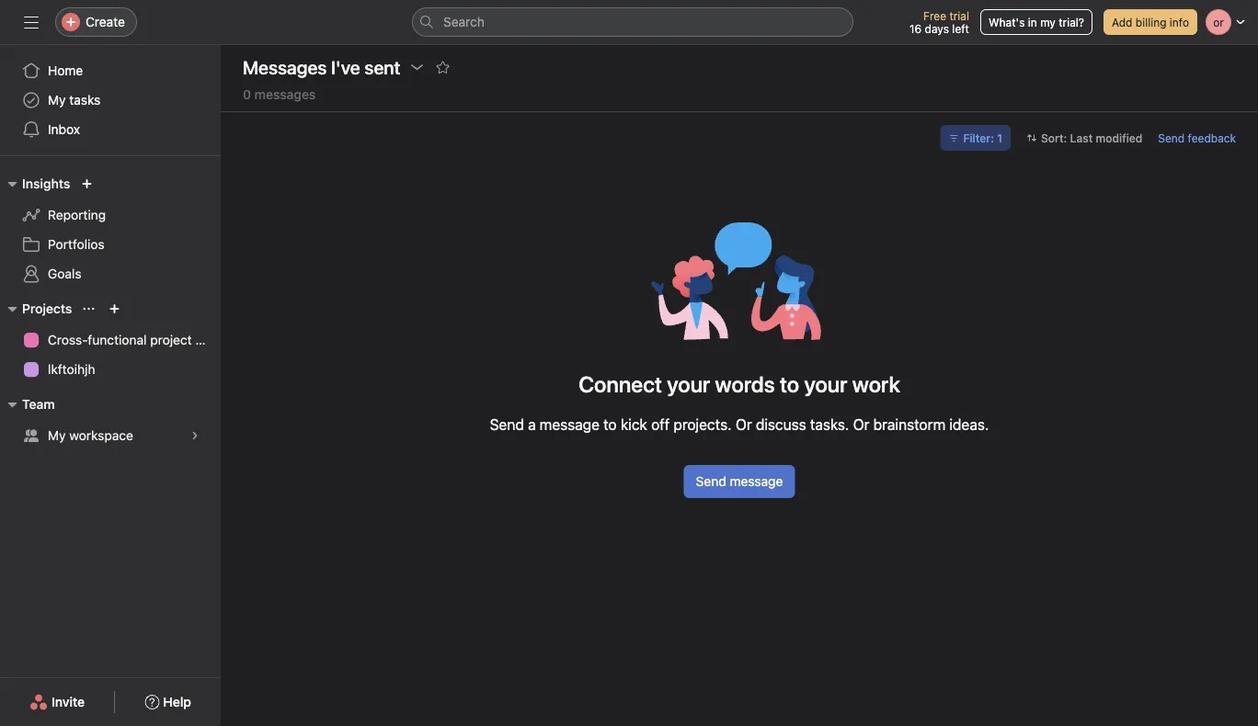 Task type: describe. For each thing, give the bounding box(es) containing it.
what's in my trial? button
[[981, 9, 1093, 35]]

cross-functional project plan link
[[11, 326, 221, 355]]

sort: last modified
[[1041, 132, 1143, 144]]

my for my workspace
[[48, 428, 66, 443]]

search button
[[412, 7, 854, 37]]

0 messages button
[[243, 87, 316, 111]]

message inside button
[[730, 474, 783, 489]]

goals
[[48, 266, 81, 282]]

1
[[997, 132, 1003, 144]]

ideas.
[[950, 416, 989, 434]]

insights button
[[0, 173, 70, 195]]

portfolios
[[48, 237, 105, 252]]

to for kick
[[604, 416, 617, 434]]

sort:
[[1041, 132, 1067, 144]]

help
[[163, 695, 191, 710]]

add to starred image
[[436, 60, 450, 75]]

projects element
[[0, 293, 221, 388]]

messages
[[254, 87, 316, 102]]

my tasks
[[48, 92, 101, 108]]

home link
[[11, 56, 210, 86]]

global element
[[0, 45, 221, 155]]

your
[[667, 372, 711, 397]]

inbox link
[[11, 115, 210, 144]]

filter: 1
[[964, 132, 1003, 144]]

tasks.
[[810, 416, 850, 434]]

to for your work
[[780, 372, 800, 397]]

my workspace
[[48, 428, 133, 443]]

actions image
[[410, 60, 425, 75]]

free trial 16 days left
[[910, 9, 970, 35]]

search
[[443, 14, 485, 29]]

my for my tasks
[[48, 92, 66, 108]]

send message button
[[684, 465, 795, 499]]

free
[[924, 9, 947, 22]]

send for send message
[[696, 474, 726, 489]]

projects button
[[0, 298, 72, 320]]

brainstorm
[[874, 416, 946, 434]]

what's in my trial?
[[989, 16, 1085, 29]]

days
[[925, 22, 949, 35]]

in
[[1028, 16, 1038, 29]]

cross-
[[48, 333, 88, 348]]

add
[[1112, 16, 1133, 29]]

new project or portfolio image
[[109, 304, 120, 315]]

send a message to kick off projects. or discuss tasks. or brainstorm ideas.
[[490, 416, 989, 434]]

functional
[[88, 333, 147, 348]]

cross-functional project plan
[[48, 333, 221, 348]]

modified
[[1096, 132, 1143, 144]]

what's
[[989, 16, 1025, 29]]

connect
[[579, 372, 662, 397]]

messages
[[243, 56, 327, 78]]

a
[[528, 416, 536, 434]]

team button
[[0, 394, 55, 416]]

i've sent
[[331, 56, 401, 78]]

team
[[22, 397, 55, 412]]

0 messages
[[243, 87, 316, 102]]

words
[[715, 372, 775, 397]]

0 vertical spatial message
[[540, 416, 600, 434]]

1 or from the left
[[736, 416, 752, 434]]

connect your words to your work
[[579, 372, 900, 397]]

invite
[[52, 695, 85, 710]]

my tasks link
[[11, 86, 210, 115]]



Task type: vqa. For each thing, say whether or not it's contained in the screenshot.
second Or from the right
yes



Task type: locate. For each thing, give the bounding box(es) containing it.
filter: 1 button
[[941, 125, 1011, 151]]

project
[[150, 333, 192, 348]]

my inside my workspace "link"
[[48, 428, 66, 443]]

insights element
[[0, 167, 221, 293]]

0 horizontal spatial send
[[490, 416, 524, 434]]

2 my from the top
[[48, 428, 66, 443]]

filter:
[[964, 132, 994, 144]]

1 vertical spatial my
[[48, 428, 66, 443]]

sort: last modified button
[[1018, 125, 1151, 151]]

send message
[[696, 474, 783, 489]]

to
[[780, 372, 800, 397], [604, 416, 617, 434]]

message right a
[[540, 416, 600, 434]]

1 horizontal spatial send
[[696, 474, 726, 489]]

kick
[[621, 416, 648, 434]]

send feedback link
[[1159, 130, 1236, 146]]

send left feedback
[[1159, 132, 1185, 144]]

1 horizontal spatial to
[[780, 372, 800, 397]]

1 vertical spatial to
[[604, 416, 617, 434]]

invite button
[[18, 686, 97, 719]]

my inside my tasks link
[[48, 92, 66, 108]]

1 vertical spatial message
[[730, 474, 783, 489]]

projects.
[[674, 416, 732, 434]]

insights
[[22, 176, 70, 191]]

create
[[86, 14, 125, 29]]

add billing info
[[1112, 16, 1189, 29]]

0 vertical spatial to
[[780, 372, 800, 397]]

1 horizontal spatial message
[[730, 474, 783, 489]]

0 horizontal spatial to
[[604, 416, 617, 434]]

or left discuss
[[736, 416, 752, 434]]

0
[[243, 87, 251, 102]]

my
[[48, 92, 66, 108], [48, 428, 66, 443]]

message
[[540, 416, 600, 434], [730, 474, 783, 489]]

send feedback
[[1159, 132, 1236, 144]]

lkftoihjh
[[48, 362, 95, 377]]

trial?
[[1059, 16, 1085, 29]]

16
[[910, 22, 922, 35]]

feedback
[[1188, 132, 1236, 144]]

discuss
[[756, 416, 806, 434]]

my workspace link
[[11, 421, 210, 451]]

show options, current sort, top image
[[83, 304, 94, 315]]

portfolios link
[[11, 230, 210, 259]]

help button
[[133, 686, 203, 719]]

trial
[[950, 9, 970, 22]]

1 horizontal spatial or
[[853, 416, 870, 434]]

search list box
[[412, 7, 854, 37]]

your work
[[804, 372, 900, 397]]

send inside send message button
[[696, 474, 726, 489]]

0 horizontal spatial message
[[540, 416, 600, 434]]

2 or from the left
[[853, 416, 870, 434]]

send for send a message to kick off projects. or discuss tasks. or brainstorm ideas.
[[490, 416, 524, 434]]

2 horizontal spatial send
[[1159, 132, 1185, 144]]

send for send feedback
[[1159, 132, 1185, 144]]

info
[[1170, 16, 1189, 29]]

add billing info button
[[1104, 9, 1198, 35]]

left
[[952, 22, 970, 35]]

0 vertical spatial send
[[1159, 132, 1185, 144]]

send left a
[[490, 416, 524, 434]]

new image
[[81, 178, 92, 190]]

workspace
[[69, 428, 133, 443]]

to up discuss
[[780, 372, 800, 397]]

2 vertical spatial send
[[696, 474, 726, 489]]

or
[[736, 416, 752, 434], [853, 416, 870, 434]]

send inside send feedback link
[[1159, 132, 1185, 144]]

create button
[[55, 7, 137, 37]]

1 vertical spatial send
[[490, 416, 524, 434]]

my
[[1041, 16, 1056, 29]]

1 my from the top
[[48, 92, 66, 108]]

last
[[1070, 132, 1093, 144]]

projects
[[22, 301, 72, 316]]

reporting
[[48, 207, 106, 223]]

billing
[[1136, 16, 1167, 29]]

tasks
[[69, 92, 101, 108]]

0 horizontal spatial or
[[736, 416, 752, 434]]

send down "projects."
[[696, 474, 726, 489]]

message down send a message to kick off projects. or discuss tasks. or brainstorm ideas.
[[730, 474, 783, 489]]

home
[[48, 63, 83, 78]]

reporting link
[[11, 201, 210, 230]]

my left tasks
[[48, 92, 66, 108]]

off
[[651, 416, 670, 434]]

teams element
[[0, 388, 221, 454]]

0 vertical spatial my
[[48, 92, 66, 108]]

see details, my workspace image
[[190, 431, 201, 442]]

to left kick
[[604, 416, 617, 434]]

messages i've sent
[[243, 56, 401, 78]]

send
[[1159, 132, 1185, 144], [490, 416, 524, 434], [696, 474, 726, 489]]

lkftoihjh link
[[11, 355, 210, 385]]

goals link
[[11, 259, 210, 289]]

hide sidebar image
[[24, 15, 39, 29]]

plan
[[195, 333, 221, 348]]

or right the tasks.
[[853, 416, 870, 434]]

my down team
[[48, 428, 66, 443]]

inbox
[[48, 122, 80, 137]]



